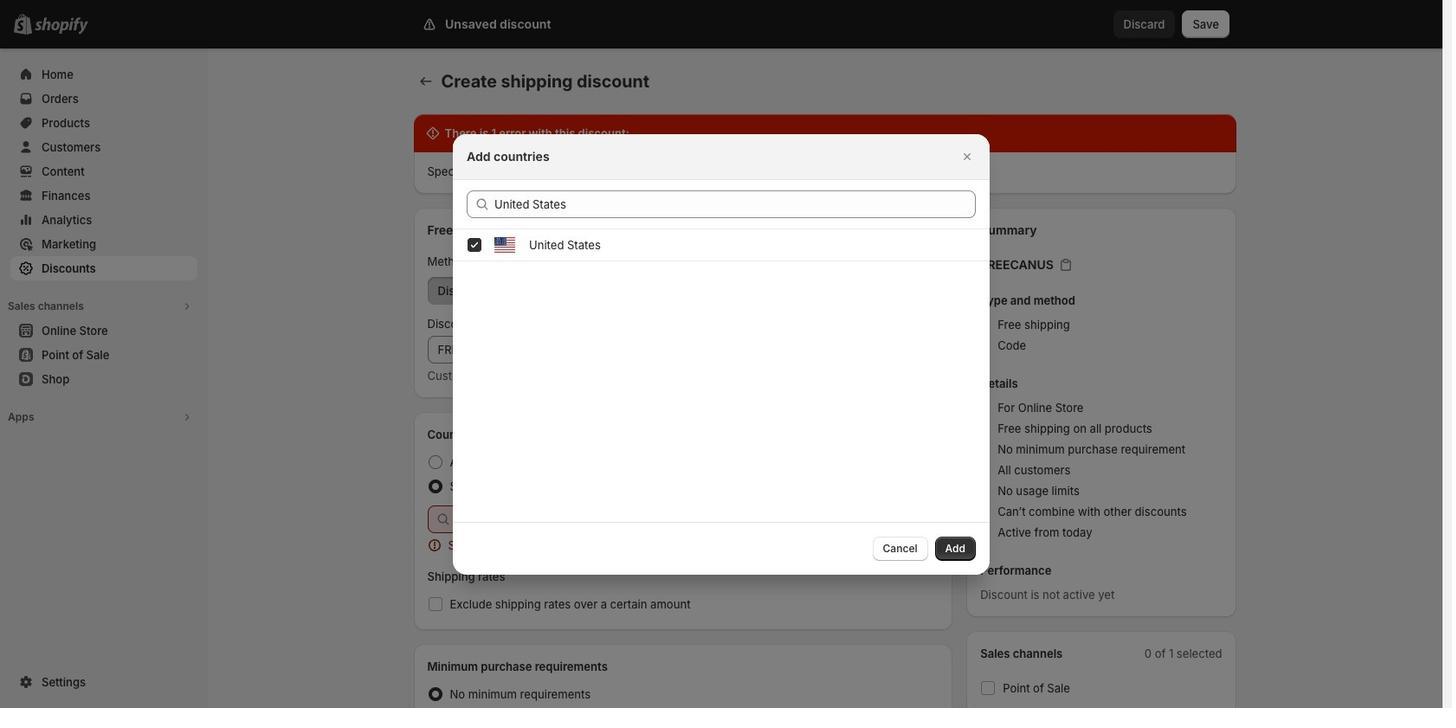 Task type: vqa. For each thing, say whether or not it's contained in the screenshot.
list
no



Task type: describe. For each thing, give the bounding box(es) containing it.
Search countries text field
[[495, 190, 976, 218]]

shopify image
[[35, 17, 88, 35]]



Task type: locate. For each thing, give the bounding box(es) containing it.
dialog
[[0, 134, 1443, 575]]



